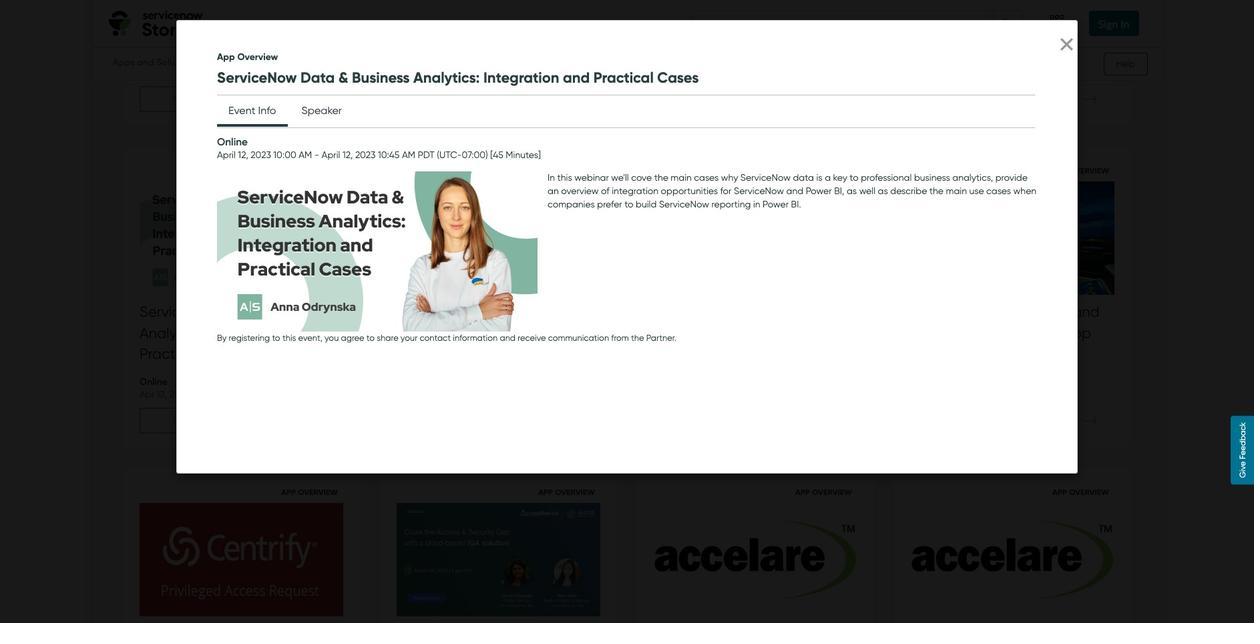 Task type: describe. For each thing, give the bounding box(es) containing it.
prefer
[[597, 199, 622, 211]]

practical inside servicenow data & business analytics:  integration and practical cases
[[140, 345, 199, 363]]

in
[[753, 199, 760, 211]]

servicenow store home image
[[106, 7, 211, 40]]

centrify
[[911, 324, 964, 342]]

this inside "in this webinar we'll cove the main cases why servicenow data is a key to professional business analytics, provide an overview of integration opportunities for servicenow and power bi, as well as describe the main use cases when companies prefer to build servicenow reporting in power bi."
[[557, 172, 572, 184]]

2 april from the left
[[322, 150, 340, 161]]

events link
[[533, 56, 568, 80]]

event info
[[228, 104, 276, 117]]

app inside app overview servicenow data & business analytics:  integration and practical cases
[[217, 51, 235, 63]]

(utc- for online jun 28, 2023 9:30 am pdt (utc-07:00)
[[507, 67, 532, 79]]

communication
[[548, 333, 609, 343]]

by registering to this event, you agree to share your contact information and receive communication from the partner.
[[217, 333, 676, 343]]

apr
[[140, 389, 154, 401]]

how
[[654, 303, 684, 321]]

minutes]
[[506, 150, 541, 161]]

information
[[453, 333, 498, 343]]

2023 for online jul 5, 2023 10:00 am pdt (utc-07:00)
[[164, 67, 184, 79]]

app overview servicenow data & business analytics:  integration and practical cases
[[217, 51, 699, 87]]

pdt for online jun 28, 2023 9:30 am pdt (utc-07:00)
[[488, 67, 505, 79]]

business inside servicenow data & business analytics:  integration and practical cases
[[273, 303, 330, 321]]

online for online jun 28, 2023 9:30 am pdt (utc-07:00)
[[397, 54, 425, 66]]

opportunities
[[661, 186, 718, 197]]

07:00) for online jul 5, 2023 10:00 am pdt (utc-07:00)
[[272, 67, 298, 79]]

management
[[654, 345, 745, 363]]

07:00) for online jun 28, 2023 9:30 am pdt (utc-07:00)
[[532, 67, 558, 79]]

architecture
[[467, 303, 548, 321]]

sign in menu item
[[1081, 0, 1148, 47]]

events tab list
[[106, 49, 637, 80]]

1 as from the left
[[847, 186, 857, 197]]

-
[[314, 150, 319, 161]]

servicenow data & business analytics:  integration and practical cases
[[140, 303, 330, 363]]

build
[[636, 199, 657, 211]]

popup image for online jun 28, 2023 9:30 am pdt (utc-07:00) heading
[[462, 92, 471, 104]]

4
[[775, 67, 780, 79]]

in this webinar we'll cove the main cases why servicenow data is a key to professional business analytics, provide an overview of integration opportunities for servicenow and power bi, as well as describe the main use cases when companies prefer to build servicenow reporting in power bi.
[[548, 172, 1037, 211]]

(utc+04:00)
[[783, 67, 836, 79]]

jul
[[140, 67, 152, 79]]

when
[[1013, 186, 1037, 197]]

integration inside servicenow data & business analytics:  integration and practical cases
[[207, 324, 281, 342]]

online apr 12, 2023 10:00 am pdt (utc-07:00)
[[140, 376, 303, 401]]

2023 left 10:45
[[355, 150, 376, 161]]

and left receive on the left bottom of page
[[500, 333, 516, 343]]

effects
[[397, 345, 442, 363]]

data for business
[[301, 69, 335, 87]]

2 horizontal spatial the
[[929, 186, 944, 197]]

4 heading from the left
[[911, 0, 1115, 22]]

sign
[[1099, 17, 1118, 30]]

without
[[479, 324, 533, 342]]

28,
[[415, 67, 427, 79]]

online jul 5, 2023 10:00 am pdt (utc-07:00)
[[140, 54, 298, 79]]

describe
[[890, 186, 927, 197]]

help button
[[1104, 53, 1148, 75]]

key
[[833, 172, 847, 184]]

and inside "in this webinar we'll cove the main cases why servicenow data is a key to professional business analytics, provide an overview of integration opportunities for servicenow and power bi, as well as describe the main use cases when companies prefer to build servicenow reporting in power bi."
[[786, 186, 803, 197]]

3 tab from the left
[[310, 49, 375, 77]]

companies
[[548, 199, 595, 211]]

online for online jul 5, 2023 10:00 am pdt (utc-07:00)
[[140, 54, 167, 66]]

enterprise architecture on servicenow without side effects heading
[[397, 302, 600, 363]]

am for online april 12, 2023 10:00 am - april 12, 2023 10:45 am pdt (utc-07:00) [45 minutes]
[[299, 150, 312, 161]]

sign in menu bar
[[1027, 0, 1161, 47]]

31,
[[674, 67, 684, 79]]

well
[[859, 186, 876, 197]]

heading for online jul 5, 2023 10:00 am pdt (utc-07:00)
[[140, 0, 343, 41]]

events
[[536, 56, 564, 68]]

am for online jun 28, 2023 9:30 am pdt (utc-07:00)
[[472, 67, 486, 79]]

2 as from the left
[[878, 186, 888, 197]]

data
[[793, 172, 814, 184]]

online jun 28, 2023 9:30 am pdt (utc-07:00)
[[397, 54, 558, 79]]

and inside servicenow data & business analytics:  integration and practical cases
[[284, 324, 311, 342]]

am for online may 31, 2023 10:00 am gmt-4 (utc+04:00)
[[735, 67, 748, 79]]

2 tab from the left
[[204, 49, 309, 77]]

of inside "in this webinar we'll cove the main cases why servicenow data is a key to professional business analytics, provide an overview of integration opportunities for servicenow and power bi, as well as describe the main use cases when companies prefer to build servicenow reporting in power bi."
[[601, 186, 610, 197]]

share
[[377, 333, 398, 343]]

join
[[911, 303, 939, 321]]

cases inside app overview servicenow data & business analytics:  integration and practical cases
[[657, 69, 699, 87]]

pdt for online jul 5, 2023 10:00 am pdt (utc-07:00)
[[227, 67, 244, 79]]

servicenow inside enterprise architecture on servicenow without side effects
[[397, 324, 475, 342]]

side
[[537, 324, 566, 342]]

business
[[914, 172, 950, 184]]

from
[[611, 333, 629, 343]]

jun
[[397, 67, 412, 79]]

07:00) for online apr 12, 2023 10:00 am pdt (utc-07:00)
[[277, 389, 303, 401]]

servicenow inside app overview servicenow data & business analytics:  integration and practical cases
[[217, 69, 297, 87]]

and inside app overview servicenow data & business analytics:  integration and practical cases
[[563, 69, 590, 87]]

integration inside app overview servicenow data & business analytics:  integration and practical cases
[[483, 69, 559, 87]]

by
[[217, 333, 227, 343]]

help link
[[1097, 53, 1148, 75]]

bi,
[[834, 186, 844, 197]]

app overview heading
[[217, 51, 278, 63]]

top
[[1066, 324, 1091, 342]]

of inside join aptris, servicenow, and centrify for a round of top golf!
[[1049, 324, 1062, 342]]

9:30
[[452, 67, 470, 79]]

and inside join aptris, servicenow, and centrify for a round of top golf!
[[1073, 303, 1100, 321]]

partner.
[[646, 333, 676, 343]]

(utc- for online apr 12, 2023 10:00 am pdt (utc-07:00)
[[252, 389, 277, 401]]

1 horizontal spatial main
[[946, 186, 967, 197]]

influence
[[684, 324, 745, 342]]

5 tab from the left
[[456, 49, 528, 77]]

pdt for online apr 12, 2023 10:00 am pdt (utc-07:00)
[[233, 389, 250, 401]]

heading for online may 31, 2023 10:00 am gmt-4 (utc+04:00)
[[654, 0, 857, 41]]

data for and
[[734, 303, 769, 321]]

analytics: inside servicenow data & business analytics:  integration and practical cases
[[140, 324, 203, 342]]

online for online may 31, 2023 10:00 am gmt-4 (utc+04:00)
[[654, 54, 682, 66]]

agree
[[341, 333, 364, 343]]

12, for online april 12, 2023 10:00 am - april 12, 2023 10:45 am pdt (utc-07:00) [45 minutes]
[[238, 150, 248, 161]]

cove
[[631, 172, 652, 184]]

info
[[258, 104, 276, 117]]

[45
[[490, 150, 503, 161]]

how to win data stewards and influence senior management heading
[[654, 302, 857, 363]]

for inside "in this webinar we'll cove the main cases why servicenow data is a key to professional business analytics, provide an overview of integration opportunities for servicenow and power bi, as well as describe the main use cases when companies prefer to build servicenow reporting in power bi."
[[720, 186, 732, 197]]

how to win data stewards and influence senior management
[[654, 303, 834, 363]]

enterprise architecture on servicenow without side effects
[[397, 303, 568, 363]]

0 vertical spatial the
[[654, 172, 668, 184]]

and inside how to win data stewards and influence senior management
[[654, 324, 681, 342]]

2023 for online apr 12, 2023 10:00 am pdt (utc-07:00)
[[169, 389, 190, 401]]

12, for online apr 12, 2023 10:00 am pdt (utc-07:00)
[[157, 389, 167, 401]]

10:00 for online may 31, 2023 10:00 am gmt-4 (utc+04:00)
[[710, 67, 733, 79]]

0 horizontal spatial the
[[631, 333, 644, 343]]

provide
[[995, 172, 1028, 184]]

senior
[[749, 324, 791, 342]]

(utc- for online jul 5, 2023 10:00 am pdt (utc-07:00)
[[247, 67, 272, 79]]

to down integration
[[625, 199, 633, 211]]

0 horizontal spatial this
[[282, 333, 296, 343]]

& inside servicenow data & business analytics:  integration and practical cases
[[260, 303, 270, 321]]

for inside join aptris, servicenow, and centrify for a round of top golf!
[[968, 324, 986, 342]]

is
[[816, 172, 823, 184]]

0 horizontal spatial power
[[763, 199, 789, 211]]

enterprise
[[397, 303, 463, 321]]



Task type: locate. For each thing, give the bounding box(es) containing it.
10:00 right '5,'
[[186, 67, 209, 79]]

1 horizontal spatial business
[[352, 69, 410, 87]]

0 vertical spatial analytics:
[[413, 69, 480, 87]]

1 horizontal spatial integration
[[483, 69, 559, 87]]

1 tab from the left
[[106, 49, 203, 77]]

analytics: left by
[[140, 324, 203, 342]]

10:00 inside the online apr 12, 2023 10:00 am pdt (utc-07:00)
[[192, 389, 215, 401]]

0 horizontal spatial as
[[847, 186, 857, 197]]

online inside online jun 28, 2023 9:30 am pdt (utc-07:00)
[[397, 54, 425, 66]]

online up apr at the bottom left of page
[[140, 376, 167, 388]]

pdt down app overview heading at the top
[[227, 67, 244, 79]]

&
[[338, 69, 348, 87], [260, 303, 270, 321]]

a
[[825, 172, 831, 184], [989, 324, 999, 342]]

2023 right 31,
[[687, 67, 707, 79]]

0 vertical spatial main
[[671, 172, 692, 184]]

2023 right apr at the bottom left of page
[[169, 389, 190, 401]]

help
[[1117, 59, 1135, 69]]

bi.
[[791, 199, 801, 211]]

0 vertical spatial business
[[352, 69, 410, 87]]

0 vertical spatial cases
[[657, 69, 699, 87]]

in inside button
[[1121, 17, 1130, 30]]

0 horizontal spatial april
[[217, 150, 236, 161]]

0 horizontal spatial cases
[[202, 345, 244, 363]]

1 vertical spatial practical
[[140, 345, 199, 363]]

0 vertical spatial a
[[825, 172, 831, 184]]

12,
[[238, 150, 248, 161], [343, 150, 353, 161], [157, 389, 167, 401]]

online inside online april 12, 2023 10:00 am - april 12, 2023 10:45 am pdt (utc-07:00) [45 minutes]
[[217, 136, 248, 148]]

pdt inside online jun 28, 2023 9:30 am pdt (utc-07:00)
[[488, 67, 505, 79]]

analytics,
[[952, 172, 993, 184]]

data inside how to win data stewards and influence senior management
[[734, 303, 769, 321]]

data inside servicenow data & business analytics:  integration and practical cases
[[222, 303, 256, 321]]

2023 inside online jul 5, 2023 10:00 am pdt (utc-07:00)
[[164, 67, 184, 79]]

read more
[[259, 93, 306, 105], [516, 93, 563, 105], [773, 93, 820, 105], [1030, 93, 1077, 105], [1030, 415, 1077, 427]]

and up bi.
[[786, 186, 803, 197]]

0 horizontal spatial of
[[601, 186, 610, 197]]

this left event,
[[282, 333, 296, 343]]

0 horizontal spatial &
[[260, 303, 270, 321]]

more
[[284, 93, 306, 105], [541, 93, 563, 105], [798, 93, 820, 105], [1055, 93, 1077, 105], [1055, 415, 1077, 427]]

1 vertical spatial servicenow data & business analytics:  integration and practical cases heading
[[140, 302, 343, 363]]

0 horizontal spatial cases
[[694, 172, 719, 184]]

webinar
[[575, 172, 609, 184]]

1 vertical spatial for
[[968, 324, 986, 342]]

practical left may
[[594, 69, 654, 87]]

professional
[[861, 172, 912, 184]]

analytics: right jun
[[413, 69, 480, 87]]

07:00) inside the online apr 12, 2023 10:00 am pdt (utc-07:00)
[[277, 389, 303, 401]]

gmt-
[[751, 67, 775, 79]]

pdt inside the online apr 12, 2023 10:00 am pdt (utc-07:00)
[[233, 389, 250, 401]]

10:00 left -
[[273, 150, 296, 161]]

0 horizontal spatial for
[[720, 186, 732, 197]]

0 vertical spatial this
[[557, 172, 572, 184]]

1 heading from the left
[[140, 0, 343, 41]]

and left you
[[284, 324, 311, 342]]

main up opportunities at right
[[671, 172, 692, 184]]

1 horizontal spatial a
[[989, 324, 999, 342]]

practical inside app overview servicenow data & business analytics:  integration and practical cases
[[594, 69, 654, 87]]

10:00 inside online jul 5, 2023 10:00 am pdt (utc-07:00)
[[186, 67, 209, 79]]

1 horizontal spatial april
[[322, 150, 340, 161]]

0 vertical spatial power
[[806, 186, 832, 197]]

(utc- inside online jun 28, 2023 9:30 am pdt (utc-07:00)
[[507, 67, 532, 79]]

servicenow inside servicenow data & business analytics:  integration and practical cases
[[140, 303, 218, 321]]

(utc- left '[45'
[[437, 150, 462, 161]]

1 vertical spatial &
[[260, 303, 270, 321]]

speaker tab
[[290, 93, 353, 128]]

cases inside servicenow data & business analytics:  integration and practical cases
[[202, 345, 244, 363]]

golf!
[[911, 345, 942, 363]]

2 horizontal spatial data
[[734, 303, 769, 321]]

tab
[[106, 49, 203, 77], [204, 49, 309, 77], [310, 49, 375, 77], [377, 49, 454, 77], [456, 49, 528, 77], [572, 49, 637, 77]]

1 horizontal spatial as
[[878, 186, 888, 197]]

0 vertical spatial servicenow data & business analytics:  integration and practical cases heading
[[217, 67, 1037, 88]]

0 horizontal spatial data
[[222, 303, 256, 321]]

of up prefer
[[601, 186, 610, 197]]

power right in
[[763, 199, 789, 211]]

2023 down info
[[251, 150, 271, 161]]

we'll
[[611, 172, 629, 184]]

a inside join aptris, servicenow, and centrify for a round of top golf!
[[989, 324, 999, 342]]

join aptris, servicenow, and centrify for a round of top golf! heading
[[911, 302, 1115, 363]]

am right '9:30'
[[472, 67, 486, 79]]

4 tab from the left
[[377, 49, 454, 77]]

practical up apr at the bottom left of page
[[140, 345, 199, 363]]

1 vertical spatial power
[[763, 199, 789, 211]]

online may 31, 2023 10:00 am gmt-4 (utc+04:00)
[[654, 54, 836, 79]]

12, right apr at the bottom left of page
[[157, 389, 167, 401]]

use
[[969, 186, 984, 197]]

overview inside app overview servicenow data & business analytics:  integration and practical cases
[[237, 51, 278, 63]]

for
[[720, 186, 732, 197], [968, 324, 986, 342]]

10:00 right apr at the bottom left of page
[[192, 389, 215, 401]]

april down event on the left top of page
[[217, 150, 236, 161]]

a inside "in this webinar we'll cove the main cases why servicenow data is a key to professional business analytics, provide an overview of integration opportunities for servicenow and power bi, as well as describe the main use cases when companies prefer to build servicenow reporting in power bi."
[[825, 172, 831, 184]]

may
[[654, 67, 672, 79]]

1 horizontal spatial data
[[301, 69, 335, 87]]

event
[[228, 104, 255, 117]]

0 vertical spatial integration
[[483, 69, 559, 87]]

12, down event on the left top of page
[[238, 150, 248, 161]]

2023 inside the online apr 12, 2023 10:00 am pdt (utc-07:00)
[[169, 389, 190, 401]]

07:00) inside online april 12, 2023 10:00 am - april 12, 2023 10:45 am pdt (utc-07:00) [45 minutes]
[[462, 150, 488, 161]]

integration down events
[[483, 69, 559, 87]]

you
[[325, 333, 339, 343]]

menu item inside sign in menu bar
[[1034, 14, 1081, 27]]

in right sign
[[1121, 17, 1130, 30]]

cases
[[657, 69, 699, 87], [202, 345, 244, 363]]

aptris,
[[943, 303, 984, 321]]

am right 10:45
[[402, 150, 415, 161]]

data up speaker
[[301, 69, 335, 87]]

1 horizontal spatial in
[[1121, 17, 1130, 30]]

heading for online jun 28, 2023 9:30 am pdt (utc-07:00)
[[397, 0, 600, 41]]

2 horizontal spatial 12,
[[343, 150, 353, 161]]

online inside 'online may 31, 2023 10:00 am gmt-4 (utc+04:00)'
[[654, 54, 682, 66]]

0 horizontal spatial a
[[825, 172, 831, 184]]

2023 inside online jun 28, 2023 9:30 am pdt (utc-07:00)
[[429, 67, 450, 79]]

as right bi, at the right
[[847, 186, 857, 197]]

1 vertical spatial the
[[929, 186, 944, 197]]

your
[[401, 333, 418, 343]]

10:45
[[378, 150, 400, 161]]

1 horizontal spatial analytics:
[[413, 69, 480, 87]]

1 april from the left
[[217, 150, 236, 161]]

am inside online jun 28, 2023 9:30 am pdt (utc-07:00)
[[472, 67, 486, 79]]

pdt down registering
[[233, 389, 250, 401]]

as down professional
[[878, 186, 888, 197]]

am for online jul 5, 2023 10:00 am pdt (utc-07:00)
[[212, 67, 225, 79]]

(utc- inside the online apr 12, 2023 10:00 am pdt (utc-07:00)
[[252, 389, 277, 401]]

to inside how to win data stewards and influence senior management
[[687, 303, 701, 321]]

0 vertical spatial for
[[720, 186, 732, 197]]

5,
[[154, 67, 161, 79]]

the right cove
[[654, 172, 668, 184]]

business inside app overview servicenow data & business analytics:  integration and practical cases
[[352, 69, 410, 87]]

business up event,
[[273, 303, 330, 321]]

to left share
[[367, 333, 375, 343]]

tab list
[[217, 93, 353, 128]]

heading
[[140, 0, 343, 41], [397, 0, 600, 41], [654, 0, 857, 41], [911, 0, 1115, 22]]

online up jun
[[397, 54, 425, 66]]

read more button
[[241, 86, 343, 112], [499, 86, 600, 112], [756, 86, 857, 112], [1013, 86, 1115, 112], [1013, 408, 1115, 434]]

popup image
[[462, 92, 471, 104], [976, 92, 985, 104]]

6 tab from the left
[[572, 49, 637, 77]]

main left the use
[[946, 186, 967, 197]]

a right is
[[825, 172, 831, 184]]

0 vertical spatial of
[[601, 186, 610, 197]]

1 horizontal spatial for
[[968, 324, 986, 342]]

the
[[654, 172, 668, 184], [929, 186, 944, 197], [631, 333, 644, 343]]

for down why
[[720, 186, 732, 197]]

0 horizontal spatial 12,
[[157, 389, 167, 401]]

1 vertical spatial a
[[989, 324, 999, 342]]

join aptris, servicenow, and centrify for a round of top golf!
[[911, 303, 1100, 363]]

0 horizontal spatial analytics:
[[140, 324, 203, 342]]

of
[[601, 186, 610, 197], [1049, 324, 1062, 342]]

10:00 inside 'online may 31, 2023 10:00 am gmt-4 (utc+04:00)'
[[710, 67, 733, 79]]

round
[[1002, 324, 1046, 342]]

2023
[[164, 67, 184, 79], [429, 67, 450, 79], [687, 67, 707, 79], [251, 150, 271, 161], [355, 150, 376, 161], [169, 389, 190, 401]]

12, inside the online apr 12, 2023 10:00 am pdt (utc-07:00)
[[157, 389, 167, 401]]

1 horizontal spatial power
[[806, 186, 832, 197]]

am left -
[[299, 150, 312, 161]]

0 horizontal spatial practical
[[140, 345, 199, 363]]

am left the gmt-
[[735, 67, 748, 79]]

0 horizontal spatial business
[[273, 303, 330, 321]]

2 heading from the left
[[397, 0, 600, 41]]

servicenow data & business analytics:  integration and practical cases heading
[[217, 67, 1037, 88], [140, 302, 343, 363]]

12, right -
[[343, 150, 353, 161]]

data up registering
[[222, 303, 256, 321]]

in
[[1121, 17, 1130, 30], [548, 172, 555, 184]]

1 horizontal spatial of
[[1049, 324, 1062, 342]]

online up may
[[654, 54, 682, 66]]

10:00 right 31,
[[710, 67, 733, 79]]

and
[[563, 69, 590, 87], [786, 186, 803, 197], [1073, 303, 1100, 321], [284, 324, 311, 342], [654, 324, 681, 342], [500, 333, 516, 343]]

online for online apr 12, 2023 10:00 am pdt (utc-07:00)
[[140, 376, 167, 388]]

am inside 'online may 31, 2023 10:00 am gmt-4 (utc+04:00)'
[[735, 67, 748, 79]]

and down events
[[563, 69, 590, 87]]

1 horizontal spatial this
[[557, 172, 572, 184]]

cases up opportunities at right
[[694, 172, 719, 184]]

07:00) inside online jul 5, 2023 10:00 am pdt (utc-07:00)
[[272, 67, 298, 79]]

0 horizontal spatial popup image
[[462, 92, 471, 104]]

1 vertical spatial integration
[[207, 324, 281, 342]]

1 horizontal spatial cases
[[986, 186, 1011, 197]]

servicenow,
[[988, 303, 1069, 321]]

servicenow data & business analytics:  integration and practical cases heading for speaker
[[217, 67, 1037, 88]]

1 horizontal spatial &
[[338, 69, 348, 87]]

(utc- left the events "link"
[[507, 67, 532, 79]]

0 vertical spatial practical
[[594, 69, 654, 87]]

stewards
[[772, 303, 834, 321]]

win
[[705, 303, 731, 321]]

1 vertical spatial cases
[[986, 186, 1011, 197]]

and up top
[[1073, 303, 1100, 321]]

0 vertical spatial in
[[1121, 17, 1130, 30]]

am inside online jul 5, 2023 10:00 am pdt (utc-07:00)
[[212, 67, 225, 79]]

10:00 for online april 12, 2023 10:00 am - april 12, 2023 10:45 am pdt (utc-07:00) [45 minutes]
[[273, 150, 296, 161]]

1 vertical spatial cases
[[202, 345, 244, 363]]

2 popup image from the left
[[976, 92, 985, 104]]

1 vertical spatial main
[[946, 186, 967, 197]]

3 heading from the left
[[654, 0, 857, 41]]

1 vertical spatial business
[[273, 303, 330, 321]]

2 vertical spatial the
[[631, 333, 644, 343]]

1 vertical spatial this
[[282, 333, 296, 343]]

to left win
[[687, 303, 701, 321]]

0 horizontal spatial integration
[[207, 324, 281, 342]]

(utc- down app overview heading at the top
[[247, 67, 272, 79]]

0 vertical spatial cases
[[694, 172, 719, 184]]

registering
[[229, 333, 270, 343]]

1 popup image from the left
[[462, 92, 471, 104]]

integration
[[612, 186, 659, 197]]

receive
[[518, 333, 546, 343]]

a left round
[[989, 324, 999, 342]]

business left "28,"
[[352, 69, 410, 87]]

1 horizontal spatial practical
[[594, 69, 654, 87]]

10:00 for online jul 5, 2023 10:00 am pdt (utc-07:00)
[[186, 67, 209, 79]]

for down the aptris,
[[968, 324, 986, 342]]

2023 inside 'online may 31, 2023 10:00 am gmt-4 (utc+04:00)'
[[687, 67, 707, 79]]

event info tab panel
[[217, 128, 1037, 389]]

data up senior
[[734, 303, 769, 321]]

0 vertical spatial &
[[338, 69, 348, 87]]

1 horizontal spatial popup image
[[976, 92, 985, 104]]

tab list containing event info
[[217, 93, 353, 128]]

2023 for online may 31, 2023 10:00 am gmt-4 (utc+04:00)
[[687, 67, 707, 79]]

to right registering
[[272, 333, 280, 343]]

(utc- inside online april 12, 2023 10:00 am - april 12, 2023 10:45 am pdt (utc-07:00) [45 minutes]
[[437, 150, 462, 161]]

analytics: inside app overview servicenow data & business analytics:  integration and practical cases
[[413, 69, 480, 87]]

sign in
[[1099, 17, 1130, 30]]

data inside app overview servicenow data & business analytics:  integration and practical cases
[[301, 69, 335, 87]]

online up '5,'
[[140, 54, 167, 66]]

10:00 for online apr 12, 2023 10:00 am pdt (utc-07:00)
[[192, 389, 215, 401]]

Search Apps search field
[[693, 10, 994, 37]]

online inside the online apr 12, 2023 10:00 am pdt (utc-07:00)
[[140, 376, 167, 388]]

1 horizontal spatial cases
[[657, 69, 699, 87]]

servicenow data & business analytics:  integration and practical cases heading for apr 12, 2023 10:00 am pdt (utc-07:00)
[[140, 302, 343, 363]]

in inside "in this webinar we'll cove the main cases why servicenow data is a key to professional business analytics, provide an overview of integration opportunities for servicenow and power bi, as well as describe the main use cases when companies prefer to build servicenow reporting in power bi."
[[548, 172, 555, 184]]

the down business
[[929, 186, 944, 197]]

2023 right '5,'
[[164, 67, 184, 79]]

am down app overview heading at the top
[[212, 67, 225, 79]]

in up an
[[548, 172, 555, 184]]

pdt inside online april 12, 2023 10:00 am - april 12, 2023 10:45 am pdt (utc-07:00) [45 minutes]
[[418, 150, 435, 161]]

why
[[721, 172, 738, 184]]

on
[[551, 303, 568, 321]]

& up registering
[[260, 303, 270, 321]]

2023 for online jun 28, 2023 9:30 am pdt (utc-07:00)
[[429, 67, 450, 79]]

10:00 inside online april 12, 2023 10:00 am - april 12, 2023 10:45 am pdt (utc-07:00) [45 minutes]
[[273, 150, 296, 161]]

(utc- inside online jul 5, 2023 10:00 am pdt (utc-07:00)
[[247, 67, 272, 79]]

1 vertical spatial in
[[548, 172, 555, 184]]

1 vertical spatial analytics:
[[140, 324, 203, 342]]

integration up the online apr 12, 2023 10:00 am pdt (utc-07:00)
[[207, 324, 281, 342]]

2023 right "28,"
[[429, 67, 450, 79]]

read
[[259, 93, 282, 105], [516, 93, 539, 105], [773, 93, 796, 105], [1030, 93, 1053, 105], [1030, 415, 1053, 427]]

am down by
[[217, 389, 231, 401]]

this up an
[[557, 172, 572, 184]]

speaker
[[302, 104, 342, 117]]

reporting
[[712, 199, 751, 211]]

am
[[212, 67, 225, 79], [472, 67, 486, 79], [735, 67, 748, 79], [299, 150, 312, 161], [402, 150, 415, 161], [217, 389, 231, 401]]

0 horizontal spatial main
[[671, 172, 692, 184]]

& up speaker tab
[[338, 69, 348, 87]]

event info tab
[[217, 93, 288, 127]]

app
[[217, 51, 235, 63], [538, 166, 553, 176], [795, 166, 810, 176], [1052, 166, 1067, 176], [281, 487, 296, 498], [538, 487, 553, 498], [795, 487, 810, 498], [1052, 487, 1067, 498]]

2023 for online april 12, 2023 10:00 am - april 12, 2023 10:45 am pdt (utc-07:00) [45 minutes]
[[251, 150, 271, 161]]

(utc- down registering
[[252, 389, 277, 401]]

1 horizontal spatial the
[[654, 172, 668, 184]]

1 vertical spatial of
[[1049, 324, 1062, 342]]

power down is
[[806, 186, 832, 197]]

cases down provide
[[986, 186, 1011, 197]]

am for online apr 12, 2023 10:00 am pdt (utc-07:00)
[[217, 389, 231, 401]]

app overview
[[538, 166, 595, 176], [795, 166, 852, 176], [1052, 166, 1109, 176], [281, 487, 338, 498], [538, 487, 595, 498], [795, 487, 852, 498], [1052, 487, 1109, 498]]

of left top
[[1049, 324, 1062, 342]]

online for online april 12, 2023 10:00 am - april 12, 2023 10:45 am pdt (utc-07:00) [45 minutes]
[[217, 136, 248, 148]]

10:00
[[186, 67, 209, 79], [710, 67, 733, 79], [273, 150, 296, 161], [192, 389, 215, 401]]

07:00)
[[272, 67, 298, 79], [532, 67, 558, 79], [462, 150, 488, 161], [277, 389, 303, 401]]

contact
[[420, 333, 451, 343]]

0 horizontal spatial in
[[548, 172, 555, 184]]

event,
[[298, 333, 322, 343]]

pdt inside online jul 5, 2023 10:00 am pdt (utc-07:00)
[[227, 67, 244, 79]]

am inside the online apr 12, 2023 10:00 am pdt (utc-07:00)
[[217, 389, 231, 401]]

online april 12, 2023 10:00 am - april 12, 2023 10:45 am pdt (utc-07:00) [45 minutes]
[[217, 136, 541, 161]]

popup image for first heading from right
[[976, 92, 985, 104]]

and down the how
[[654, 324, 681, 342]]

online down event on the left top of page
[[217, 136, 248, 148]]

sign in button
[[1089, 11, 1139, 36]]

overview
[[561, 186, 599, 197]]

07:00) inside online jun 28, 2023 9:30 am pdt (utc-07:00)
[[532, 67, 558, 79]]

main
[[671, 172, 692, 184], [946, 186, 967, 197]]

this
[[557, 172, 572, 184], [282, 333, 296, 343]]

(utc-
[[247, 67, 272, 79], [507, 67, 532, 79], [437, 150, 462, 161], [252, 389, 277, 401]]

& inside app overview servicenow data & business analytics:  integration and practical cases
[[338, 69, 348, 87]]

pdt right '9:30'
[[488, 67, 505, 79]]

online inside online jul 5, 2023 10:00 am pdt (utc-07:00)
[[140, 54, 167, 66]]

april right -
[[322, 150, 340, 161]]

menu item
[[1034, 14, 1081, 27]]

integration
[[483, 69, 559, 87], [207, 324, 281, 342]]

an
[[548, 186, 559, 197]]

to right the 'key'
[[850, 172, 859, 184]]

1 horizontal spatial 12,
[[238, 150, 248, 161]]

pdt right 10:45
[[418, 150, 435, 161]]

the right from
[[631, 333, 644, 343]]



Task type: vqa. For each thing, say whether or not it's contained in the screenshot.
bottom Cases
yes



